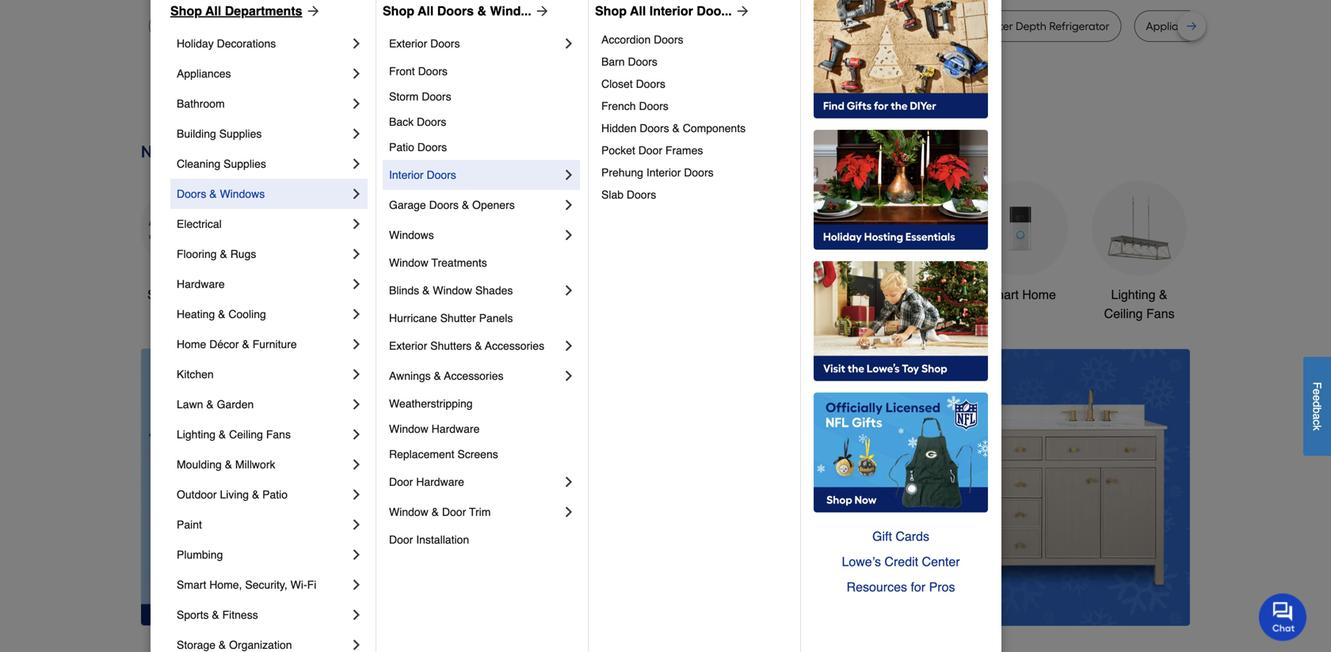 Task type: locate. For each thing, give the bounding box(es) containing it.
appliances
[[177, 67, 231, 80]]

2 vertical spatial hardware
[[416, 476, 464, 489]]

window up door installation
[[389, 506, 428, 519]]

chevron right image
[[349, 36, 364, 52], [561, 36, 577, 52], [349, 66, 364, 82], [349, 126, 364, 142], [561, 167, 577, 183], [561, 197, 577, 213], [349, 216, 364, 232], [561, 227, 577, 243], [561, 338, 577, 354], [349, 367, 364, 383], [561, 368, 577, 384], [349, 397, 364, 413], [561, 475, 577, 490], [349, 487, 364, 503], [561, 505, 577, 521], [349, 517, 364, 533], [349, 638, 364, 653]]

arrow right image for shop all interior doo...
[[732, 3, 751, 19]]

credit
[[885, 555, 918, 570]]

0 vertical spatial accessories
[[485, 340, 544, 353]]

exterior down hurricane
[[389, 340, 427, 353]]

2 horizontal spatial refrigerator
[[1049, 19, 1110, 33]]

refrigerator for counter depth refrigerator
[[1049, 19, 1110, 33]]

interior up accordion doors link
[[649, 4, 693, 18]]

french doors link
[[601, 95, 789, 117]]

0 horizontal spatial shop
[[170, 4, 202, 18]]

0 vertical spatial smart
[[985, 288, 1019, 302]]

home,
[[209, 579, 242, 592]]

0 horizontal spatial outdoor
[[177, 489, 217, 502]]

1 vertical spatial hardware
[[432, 423, 480, 436]]

patio up paint link
[[262, 489, 288, 502]]

0 horizontal spatial tools
[[411, 288, 441, 302]]

doors up the french doors
[[636, 78, 665, 90]]

1 shop from the left
[[170, 4, 202, 18]]

0 horizontal spatial lighting
[[177, 429, 216, 441]]

chevron right image for building supplies
[[349, 126, 364, 142]]

new deals every day during 25 days of deals image
[[141, 139, 1190, 165]]

arrow right image inside shop all departments link
[[302, 3, 321, 19]]

chevron right image
[[349, 96, 364, 112], [349, 156, 364, 172], [349, 186, 364, 202], [349, 246, 364, 262], [349, 277, 364, 292], [561, 283, 577, 299], [349, 307, 364, 322], [349, 337, 364, 353], [349, 427, 364, 443], [349, 457, 364, 473], [349, 547, 364, 563], [349, 578, 364, 593], [349, 608, 364, 624]]

1 horizontal spatial ge
[[792, 19, 807, 33]]

0 vertical spatial lighting & ceiling fans
[[1104, 288, 1175, 321]]

closet doors link
[[601, 73, 789, 95]]

outdoor inside outdoor tools & equipment
[[737, 288, 783, 302]]

1 horizontal spatial shop
[[383, 4, 414, 18]]

windows up electrical link
[[220, 188, 265, 200]]

shop inside shop all interior doo... link
[[595, 4, 627, 18]]

doors down front doors
[[422, 90, 451, 103]]

arrow right image inside shop all interior doo... link
[[732, 3, 751, 19]]

flooring & rugs
[[177, 248, 256, 261]]

1 horizontal spatial tools
[[787, 288, 816, 302]]

1 vertical spatial supplies
[[224, 158, 266, 170]]

shades
[[475, 284, 513, 297]]

decorations for holiday
[[217, 37, 276, 50]]

1 vertical spatial fans
[[266, 429, 291, 441]]

supplies up doors & windows link
[[224, 158, 266, 170]]

0 vertical spatial bathroom link
[[177, 89, 349, 119]]

tools up equipment
[[787, 288, 816, 302]]

shop all deals
[[147, 288, 230, 302]]

paint link
[[177, 510, 349, 540]]

shop all deals link
[[141, 181, 236, 305]]

doors up pocket door frames
[[640, 122, 669, 135]]

0 vertical spatial hardware
[[177, 278, 225, 291]]

accessories up weatherstripping 'link'
[[444, 370, 504, 383]]

doors down the 'back doors' in the left of the page
[[417, 141, 447, 154]]

profile
[[389, 19, 420, 33], [810, 19, 841, 33]]

arrow right image
[[302, 3, 321, 19], [732, 3, 751, 19], [1161, 488, 1177, 503]]

doors down accordion doors
[[628, 55, 657, 68]]

0 horizontal spatial home
[[177, 338, 206, 351]]

patio down back
[[389, 141, 414, 154]]

hardware down replacement screens
[[416, 476, 464, 489]]

doors up "hidden doors & components"
[[639, 100, 669, 113]]

exterior doors link
[[389, 29, 561, 59]]

weatherstripping link
[[389, 391, 577, 417]]

doors down ge profile refrigerator
[[430, 37, 460, 50]]

scroll to item #2 image
[[763, 598, 801, 604]]

all up holiday decorations
[[205, 4, 221, 18]]

chevron right image for awnings & accessories
[[561, 368, 577, 384]]

2 profile from the left
[[810, 19, 841, 33]]

door hardware link
[[389, 467, 561, 498]]

shop these last-minute gifts. $99 or less. quantities are limited and won't last. image
[[141, 349, 397, 626]]

replacement screens
[[389, 448, 498, 461]]

0 vertical spatial windows
[[220, 188, 265, 200]]

interior doors
[[389, 169, 456, 181]]

1 horizontal spatial refrigerator
[[583, 19, 644, 33]]

2 refrigerator from the left
[[583, 19, 644, 33]]

doors down storm doors
[[417, 116, 446, 128]]

0 horizontal spatial decorations
[[217, 37, 276, 50]]

1 horizontal spatial lighting
[[1111, 288, 1156, 302]]

back doors link
[[389, 109, 577, 135]]

appliance package
[[1146, 19, 1244, 33]]

smart home link
[[973, 181, 1068, 305]]

holiday decorations
[[177, 37, 276, 50]]

0 vertical spatial supplies
[[219, 128, 262, 140]]

f e e d b a c k
[[1311, 382, 1324, 431]]

hardware for window hardware
[[432, 423, 480, 436]]

3 refrigerator from the left
[[1049, 19, 1110, 33]]

1 exterior from the top
[[389, 37, 427, 50]]

1 horizontal spatial bathroom link
[[854, 181, 949, 305]]

0 horizontal spatial profile
[[389, 19, 420, 33]]

chevron right image for door hardware
[[561, 475, 577, 490]]

1 horizontal spatial home
[[1022, 288, 1056, 302]]

0 vertical spatial patio
[[389, 141, 414, 154]]

0 vertical spatial ceiling
[[1104, 307, 1143, 321]]

0 horizontal spatial ge
[[372, 19, 387, 33]]

outdoor tools & equipment link
[[735, 181, 830, 324]]

2 exterior from the top
[[389, 340, 427, 353]]

chevron right image for moulding & millwork
[[349, 457, 364, 473]]

0 vertical spatial home
[[1022, 288, 1056, 302]]

chevron right image for window & door trim
[[561, 505, 577, 521]]

0 vertical spatial decorations
[[217, 37, 276, 50]]

accessories
[[485, 340, 544, 353], [444, 370, 504, 383]]

2 shop from the left
[[383, 4, 414, 18]]

bathroom link
[[177, 89, 349, 119], [854, 181, 949, 305]]

1 ge from the left
[[372, 19, 387, 33]]

supplies up cleaning supplies
[[219, 128, 262, 140]]

patio
[[389, 141, 414, 154], [262, 489, 288, 502]]

window inside window treatments link
[[389, 257, 428, 269]]

all for deals
[[180, 288, 194, 302]]

0 vertical spatial lighting
[[1111, 288, 1156, 302]]

1 horizontal spatial smart
[[985, 288, 1019, 302]]

doors for garage doors & openers
[[429, 199, 459, 212]]

1 vertical spatial exterior
[[389, 340, 427, 353]]

garden
[[217, 399, 254, 411]]

exterior shutters & accessories link
[[389, 331, 561, 361]]

profile for ge profile refrigerator
[[389, 19, 420, 33]]

doors for storm doors
[[422, 90, 451, 103]]

outdoor down moulding at bottom left
[[177, 489, 217, 502]]

refrigerator for ge profile refrigerator
[[423, 19, 483, 33]]

door installation link
[[389, 528, 577, 553]]

1 horizontal spatial lighting & ceiling fans link
[[1092, 181, 1187, 324]]

accordion doors
[[601, 33, 683, 46]]

outdoor inside "link"
[[177, 489, 217, 502]]

chevron right image for plumbing
[[349, 547, 364, 563]]

e up d
[[1311, 389, 1324, 395]]

chevron right image for exterior doors
[[561, 36, 577, 52]]

storage
[[177, 639, 216, 652]]

shop all interior doo...
[[595, 4, 732, 18]]

all up heating
[[180, 288, 194, 302]]

fi
[[307, 579, 316, 592]]

fans
[[1146, 307, 1175, 321], [266, 429, 291, 441]]

outdoor for outdoor tools & equipment
[[737, 288, 783, 302]]

decorations
[[217, 37, 276, 50], [511, 307, 579, 321]]

& inside outdoor tools & equipment
[[820, 288, 828, 302]]

1 tools from the left
[[411, 288, 441, 302]]

doors down prehung interior doors
[[627, 189, 656, 201]]

window inside window & door trim link
[[389, 506, 428, 519]]

1 vertical spatial windows
[[389, 229, 434, 242]]

for
[[911, 580, 926, 595]]

gift cards
[[872, 530, 929, 544]]

1 horizontal spatial fans
[[1146, 307, 1175, 321]]

door up prehung interior doors
[[638, 144, 662, 157]]

0 vertical spatial exterior
[[389, 37, 427, 50]]

moulding
[[177, 459, 222, 471]]

1 refrigerator from the left
[[423, 19, 483, 33]]

back
[[389, 116, 414, 128]]

interior doors link
[[389, 160, 561, 190]]

accessories down panels on the top left of page
[[485, 340, 544, 353]]

tools link
[[379, 181, 474, 305]]

1 vertical spatial bathroom
[[874, 288, 929, 302]]

flooring & rugs link
[[177, 239, 349, 269]]

2 tools from the left
[[787, 288, 816, 302]]

chevron right image for sports & fitness
[[349, 608, 364, 624]]

1 vertical spatial smart
[[177, 579, 206, 592]]

doors down "pocket door frames" link
[[684, 166, 714, 179]]

decorations down shop all departments link
[[217, 37, 276, 50]]

0 horizontal spatial refrigerator
[[423, 19, 483, 33]]

1 profile from the left
[[389, 19, 420, 33]]

prehung
[[601, 166, 643, 179]]

resources
[[847, 580, 907, 595]]

organization
[[229, 639, 292, 652]]

sports & fitness
[[177, 609, 258, 622]]

frames
[[665, 144, 703, 157]]

lowe's wishes you and your family a happy hanukkah. image
[[141, 83, 1190, 123]]

chevron right image for holiday decorations
[[349, 36, 364, 52]]

door down replacement
[[389, 476, 413, 489]]

1 horizontal spatial arrow right image
[[732, 3, 751, 19]]

ge for ge profile refrigerator
[[372, 19, 387, 33]]

a
[[1311, 414, 1324, 420]]

smart for smart home
[[985, 288, 1019, 302]]

lighting inside the lighting & ceiling fans
[[1111, 288, 1156, 302]]

openers
[[472, 199, 515, 212]]

hurricane shutter panels link
[[389, 306, 577, 331]]

f
[[1311, 382, 1324, 389]]

0 horizontal spatial smart
[[177, 579, 206, 592]]

shop up the accordion on the left top
[[595, 4, 627, 18]]

3 shop from the left
[[595, 4, 627, 18]]

chevron right image for paint
[[349, 517, 364, 533]]

refrigerator right depth
[[1049, 19, 1110, 33]]

shop up ge profile refrigerator
[[383, 4, 414, 18]]

chevron right image for blinds & window shades
[[561, 283, 577, 299]]

outdoor up equipment
[[737, 288, 783, 302]]

refrigerator up the accordion on the left top
[[583, 19, 644, 33]]

chevron right image for kitchen
[[349, 367, 364, 383]]

flooring
[[177, 248, 217, 261]]

2 ge from the left
[[792, 19, 807, 33]]

hardware link
[[177, 269, 349, 299]]

chevron right image for cleaning supplies
[[349, 156, 364, 172]]

window up replacement
[[389, 423, 428, 436]]

blinds & window shades
[[389, 284, 513, 297]]

chevron right image for appliances
[[349, 66, 364, 82]]

windows down garage
[[389, 229, 434, 242]]

e up b
[[1311, 395, 1324, 401]]

patio doors
[[389, 141, 447, 154]]

chevron right image for storage & organization
[[349, 638, 364, 653]]

kitchen
[[177, 368, 214, 381]]

1 vertical spatial lighting & ceiling fans
[[177, 429, 291, 441]]

d
[[1311, 401, 1324, 408]]

doors up storm doors
[[418, 65, 448, 78]]

0 vertical spatial fans
[[1146, 307, 1175, 321]]

supplies for building supplies
[[219, 128, 262, 140]]

0 horizontal spatial ceiling
[[229, 429, 263, 441]]

tools up hurricane
[[411, 288, 441, 302]]

doors for exterior doors
[[430, 37, 460, 50]]

1 horizontal spatial decorations
[[511, 307, 579, 321]]

1 horizontal spatial profile
[[810, 19, 841, 33]]

profile for ge profile
[[810, 19, 841, 33]]

0 horizontal spatial lighting & ceiling fans
[[177, 429, 291, 441]]

doors right garage
[[429, 199, 459, 212]]

shop inside shop all departments link
[[170, 4, 202, 18]]

0 horizontal spatial arrow right image
[[302, 3, 321, 19]]

0 vertical spatial outdoor
[[737, 288, 783, 302]]

dishwasher
[[877, 19, 936, 33]]

closet doors
[[601, 78, 665, 90]]

refrigerator down shop all doors & wind...
[[423, 19, 483, 33]]

hardware up replacement screens
[[432, 423, 480, 436]]

1 vertical spatial patio
[[262, 489, 288, 502]]

outdoor tools & equipment
[[737, 288, 828, 321]]

chevron right image for home décor & furniture
[[349, 337, 364, 353]]

hardware down flooring
[[177, 278, 225, 291]]

0 horizontal spatial bathroom link
[[177, 89, 349, 119]]

tools inside outdoor tools & equipment
[[787, 288, 816, 302]]

0 vertical spatial bathroom
[[177, 97, 225, 110]]

shop all interior doo... link
[[595, 2, 751, 21]]

window inside window hardware link
[[389, 423, 428, 436]]

2 horizontal spatial shop
[[595, 4, 627, 18]]

1 horizontal spatial bathroom
[[874, 288, 929, 302]]

decorations for christmas
[[511, 307, 579, 321]]

doors
[[437, 4, 474, 18], [654, 33, 683, 46], [430, 37, 460, 50], [628, 55, 657, 68], [418, 65, 448, 78], [636, 78, 665, 90], [422, 90, 451, 103], [639, 100, 669, 113], [417, 116, 446, 128], [640, 122, 669, 135], [417, 141, 447, 154], [684, 166, 714, 179], [427, 169, 456, 181], [177, 188, 206, 200], [627, 189, 656, 201], [429, 199, 459, 212]]

patio inside "link"
[[262, 489, 288, 502]]

shop inside shop all doors & wind... link
[[383, 4, 414, 18]]

all up ge profile refrigerator
[[418, 4, 434, 18]]

shop up holiday
[[170, 4, 202, 18]]

b
[[1311, 408, 1324, 414]]

1 horizontal spatial outdoor
[[737, 288, 783, 302]]

awnings & accessories link
[[389, 361, 561, 391]]

decorations down christmas
[[511, 307, 579, 321]]

window & door trim link
[[389, 498, 561, 528]]

holiday
[[177, 37, 214, 50]]

doors down shop all interior doo... link
[[654, 33, 683, 46]]

exterior down ge profile refrigerator
[[389, 37, 427, 50]]

wind...
[[490, 4, 531, 18]]

1 vertical spatial outdoor
[[177, 489, 217, 502]]

0 horizontal spatial lighting & ceiling fans link
[[177, 420, 349, 450]]

doors for closet doors
[[636, 78, 665, 90]]

home décor & furniture
[[177, 338, 297, 351]]

electrical
[[177, 218, 222, 231]]

window up "blinds"
[[389, 257, 428, 269]]

doors up 'garage doors & openers'
[[427, 169, 456, 181]]

exterior shutters & accessories
[[389, 340, 544, 353]]

1 horizontal spatial patio
[[389, 141, 414, 154]]

all up accordion doors
[[630, 4, 646, 18]]

cleaning supplies link
[[177, 149, 349, 179]]

heating & cooling
[[177, 308, 266, 321]]

chevron right image for flooring & rugs
[[349, 246, 364, 262]]

1 vertical spatial decorations
[[511, 307, 579, 321]]

& inside "link"
[[252, 489, 259, 502]]

decorations inside "link"
[[511, 307, 579, 321]]

chevron right image for windows
[[561, 227, 577, 243]]

lighting
[[1111, 288, 1156, 302], [177, 429, 216, 441]]

window up hurricane shutter panels on the left of the page
[[433, 284, 472, 297]]

tools
[[411, 288, 441, 302], [787, 288, 816, 302]]

doors for back doors
[[417, 116, 446, 128]]

1 vertical spatial home
[[177, 338, 206, 351]]

0 horizontal spatial patio
[[262, 489, 288, 502]]

all
[[205, 4, 221, 18], [418, 4, 434, 18], [630, 4, 646, 18], [180, 288, 194, 302]]

1 e from the top
[[1311, 389, 1324, 395]]



Task type: vqa. For each thing, say whether or not it's contained in the screenshot.
bottom i
no



Task type: describe. For each thing, give the bounding box(es) containing it.
doors for interior doors
[[427, 169, 456, 181]]

exterior for exterior shutters & accessories
[[389, 340, 427, 353]]

chevron right image for lawn & garden
[[349, 397, 364, 413]]

windows link
[[389, 220, 561, 250]]

awnings
[[389, 370, 431, 383]]

blinds & window shades link
[[389, 276, 561, 306]]

door left installation
[[389, 534, 413, 547]]

barn
[[601, 55, 625, 68]]

doors for hidden doors & components
[[640, 122, 669, 135]]

hidden doors & components link
[[601, 117, 789, 139]]

slab doors
[[601, 189, 656, 201]]

panels
[[479, 312, 513, 325]]

kitchen link
[[177, 360, 349, 390]]

french doors
[[601, 100, 669, 113]]

window for treatments
[[389, 257, 428, 269]]

outdoor living & patio link
[[177, 480, 349, 510]]

resources for pros
[[847, 580, 955, 595]]

rugs
[[230, 248, 256, 261]]

doors up ge profile refrigerator
[[437, 4, 474, 18]]

ge for ge profile
[[792, 19, 807, 33]]

window inside blinds & window shades link
[[433, 284, 472, 297]]

1 vertical spatial accessories
[[444, 370, 504, 383]]

weatherstripping
[[389, 398, 473, 410]]

resources for pros link
[[814, 575, 988, 601]]

doors for front doors
[[418, 65, 448, 78]]

cards
[[896, 530, 929, 544]]

doors down cleaning on the top of page
[[177, 188, 206, 200]]

chat invite button image
[[1259, 594, 1307, 642]]

trim
[[469, 506, 491, 519]]

doors for patio doors
[[417, 141, 447, 154]]

hardware for door hardware
[[416, 476, 464, 489]]

cleaning supplies
[[177, 158, 266, 170]]

moulding & millwork link
[[177, 450, 349, 480]]

supplies for cleaning supplies
[[224, 158, 266, 170]]

all for departments
[[205, 4, 221, 18]]

shop for shop all doors & wind...
[[383, 4, 414, 18]]

pocket
[[601, 144, 635, 157]]

0 horizontal spatial bathroom
[[177, 97, 225, 110]]

front doors link
[[389, 59, 577, 84]]

garage doors & openers link
[[389, 190, 561, 220]]

arrow right image for shop all departments
[[302, 3, 321, 19]]

interior down patio doors
[[389, 169, 424, 181]]

christmas decorations
[[511, 288, 579, 321]]

deals
[[197, 288, 230, 302]]

closet
[[601, 78, 633, 90]]

c
[[1311, 420, 1324, 426]]

doors for french doors
[[639, 100, 669, 113]]

chevron right image for hardware
[[349, 277, 364, 292]]

replacement
[[389, 448, 454, 461]]

paint
[[177, 519, 202, 532]]

0 horizontal spatial windows
[[220, 188, 265, 200]]

chevron right image for electrical
[[349, 216, 364, 232]]

back doors
[[389, 116, 446, 128]]

departments
[[225, 4, 302, 18]]

security,
[[245, 579, 287, 592]]

smart home
[[985, 288, 1056, 302]]

chevron right image for smart home, security, wi-fi
[[349, 578, 364, 593]]

counter depth refrigerator
[[972, 19, 1110, 33]]

doors for slab doors
[[627, 189, 656, 201]]

1 vertical spatial lighting
[[177, 429, 216, 441]]

shop for shop all interior doo...
[[595, 4, 627, 18]]

christmas
[[517, 288, 574, 302]]

smart home, security, wi-fi link
[[177, 570, 349, 601]]

chevron right image for lighting & ceiling fans
[[349, 427, 364, 443]]

holiday hosting essentials. image
[[814, 130, 988, 250]]

fitness
[[222, 609, 258, 622]]

find gifts for the diyer. image
[[814, 0, 988, 119]]

chevron right image for doors & windows
[[349, 186, 364, 202]]

lawn & garden link
[[177, 390, 349, 420]]

barn doors link
[[601, 51, 789, 73]]

interior down new deals every day during 25 days of deals 'image' on the top of the page
[[646, 166, 681, 179]]

storm doors
[[389, 90, 451, 103]]

replacement screens link
[[389, 442, 577, 467]]

center
[[922, 555, 960, 570]]

exterior for exterior doors
[[389, 37, 427, 50]]

hurricane
[[389, 312, 437, 325]]

window treatments
[[389, 257, 487, 269]]

fans inside the lighting & ceiling fans
[[1146, 307, 1175, 321]]

shop all departments link
[[170, 2, 321, 21]]

hidden
[[601, 122, 637, 135]]

doors for accordion doors
[[654, 33, 683, 46]]

chevron right image for bathroom
[[349, 96, 364, 112]]

arrow right image
[[531, 3, 550, 19]]

french door refrigerator
[[520, 19, 644, 33]]

all for doors
[[418, 4, 434, 18]]

window hardware
[[389, 423, 480, 436]]

0 vertical spatial lighting & ceiling fans link
[[1092, 181, 1187, 324]]

décor
[[209, 338, 239, 351]]

wi-
[[291, 579, 307, 592]]

door hardware
[[389, 476, 464, 489]]

1 horizontal spatial lighting & ceiling fans
[[1104, 288, 1175, 321]]

doors for barn doors
[[628, 55, 657, 68]]

0 horizontal spatial fans
[[266, 429, 291, 441]]

building
[[177, 128, 216, 140]]

1 vertical spatial lighting & ceiling fans link
[[177, 420, 349, 450]]

equipment
[[753, 307, 813, 321]]

storage & organization link
[[177, 631, 349, 653]]

components
[[683, 122, 746, 135]]

door left trim
[[442, 506, 466, 519]]

shop for shop all departments
[[170, 4, 202, 18]]

sports & fitness link
[[177, 601, 349, 631]]

depth
[[1016, 19, 1047, 33]]

chevron right image for heating & cooling
[[349, 307, 364, 322]]

pocket door frames link
[[601, 139, 789, 162]]

storm doors link
[[389, 84, 577, 109]]

window for &
[[389, 506, 428, 519]]

all for interior
[[630, 4, 646, 18]]

chevron right image for garage doors & openers
[[561, 197, 577, 213]]

smart for smart home, security, wi-fi
[[177, 579, 206, 592]]

visit the lowe's toy shop. image
[[814, 261, 988, 382]]

outdoor living & patio
[[177, 489, 288, 502]]

1 vertical spatial bathroom link
[[854, 181, 949, 305]]

storage & organization
[[177, 639, 292, 652]]

french
[[520, 19, 554, 33]]

pocket door frames
[[601, 144, 703, 157]]

shop all doors & wind...
[[383, 4, 531, 18]]

chevron right image for exterior shutters & accessories
[[561, 338, 577, 354]]

2 horizontal spatial arrow right image
[[1161, 488, 1177, 503]]

1 horizontal spatial ceiling
[[1104, 307, 1143, 321]]

1 horizontal spatial windows
[[389, 229, 434, 242]]

prehung interior doors
[[601, 166, 714, 179]]

accordion doors link
[[601, 29, 789, 51]]

lowe's credit center
[[842, 555, 960, 570]]

garage
[[389, 199, 426, 212]]

1 vertical spatial ceiling
[[229, 429, 263, 441]]

officially licensed n f l gifts. shop now. image
[[814, 393, 988, 513]]

counter
[[972, 19, 1013, 33]]

chevron right image for interior doors
[[561, 167, 577, 183]]

window for hardware
[[389, 423, 428, 436]]

appliances link
[[177, 59, 349, 89]]

window & door trim
[[389, 506, 494, 519]]

door installation
[[389, 534, 469, 547]]

2 e from the top
[[1311, 395, 1324, 401]]

shutter
[[440, 312, 476, 325]]

outdoor for outdoor living & patio
[[177, 489, 217, 502]]

window treatments link
[[389, 250, 577, 276]]

chevron right image for outdoor living & patio
[[349, 487, 364, 503]]

up to 40 percent off select vanities. plus get free local delivery on select vanities. image
[[422, 349, 1190, 627]]

awnings & accessories
[[389, 370, 504, 383]]

refrigerator for french door refrigerator
[[583, 19, 644, 33]]

plumbing
[[177, 549, 223, 562]]

slab
[[601, 189, 624, 201]]



